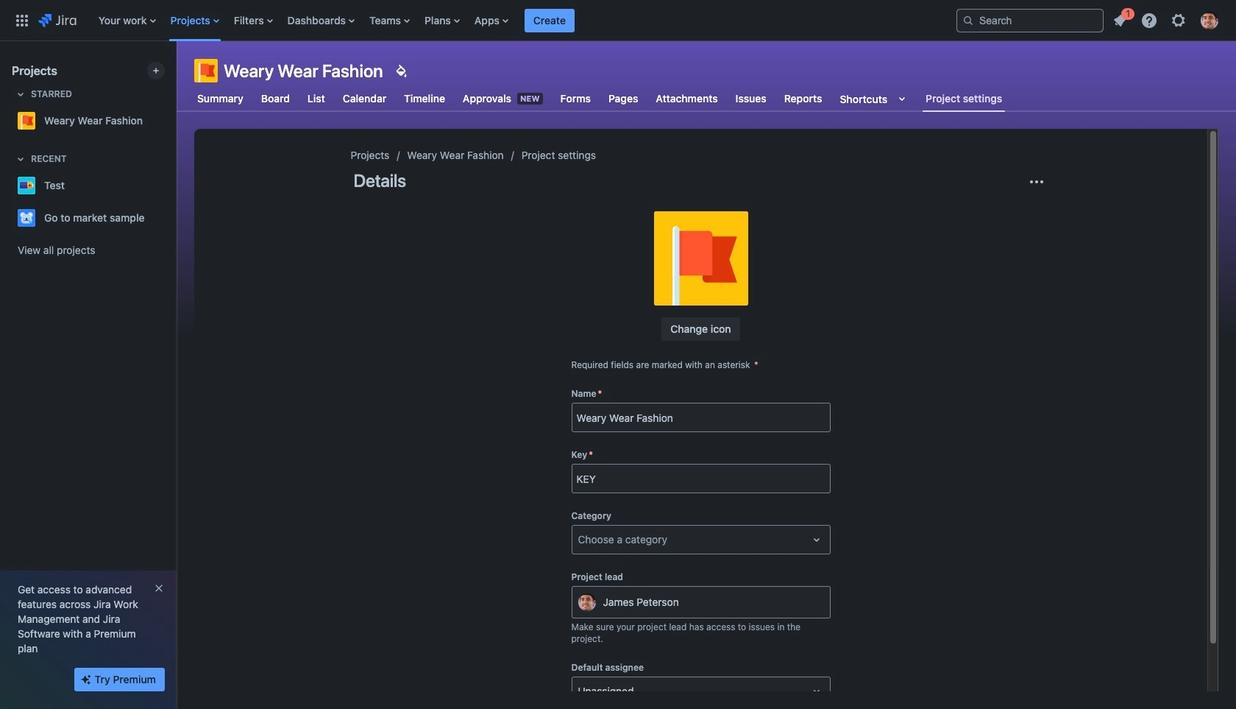 Task type: vqa. For each thing, say whether or not it's contained in the screenshot.
bottommost 29,
no



Task type: describe. For each thing, give the bounding box(es) containing it.
add to starred image
[[161, 177, 178, 194]]

help image
[[1141, 11, 1159, 29]]

remove from starred image
[[161, 112, 178, 130]]

create project image
[[150, 65, 162, 77]]

sidebar navigation image
[[161, 59, 193, 88]]

list item inside list
[[1107, 6, 1135, 32]]

add to starred image
[[161, 209, 178, 227]]

collapse starred projects image
[[12, 85, 29, 103]]

collapse recent projects image
[[12, 150, 29, 168]]

primary element
[[9, 0, 945, 41]]

search image
[[963, 14, 975, 26]]

0 horizontal spatial list
[[91, 0, 945, 41]]

open image
[[808, 683, 826, 700]]

settings image
[[1171, 11, 1188, 29]]



Task type: locate. For each thing, give the bounding box(es) containing it.
1 horizontal spatial list item
[[1107, 6, 1135, 32]]

set project background image
[[392, 62, 410, 80]]

open image
[[808, 531, 826, 549]]

list item
[[525, 0, 575, 41], [1107, 6, 1135, 32]]

banner
[[0, 0, 1237, 41]]

1 horizontal spatial list
[[1107, 6, 1228, 33]]

None field
[[572, 404, 830, 431], [572, 465, 830, 492], [572, 404, 830, 431], [572, 465, 830, 492]]

None search field
[[957, 8, 1104, 32]]

your profile and settings image
[[1202, 11, 1219, 29]]

None text field
[[578, 684, 581, 699]]

tab list
[[186, 85, 1015, 112]]

None text field
[[578, 532, 581, 547]]

project avatar image
[[654, 211, 748, 306]]

0 horizontal spatial list item
[[525, 0, 575, 41]]

close premium upgrade banner image
[[153, 582, 165, 594]]

list
[[91, 0, 945, 41], [1107, 6, 1228, 33]]

jira image
[[38, 11, 76, 29], [38, 11, 76, 29]]

Search field
[[957, 8, 1104, 32]]

appswitcher icon image
[[13, 11, 31, 29]]

notifications image
[[1112, 11, 1129, 29]]



